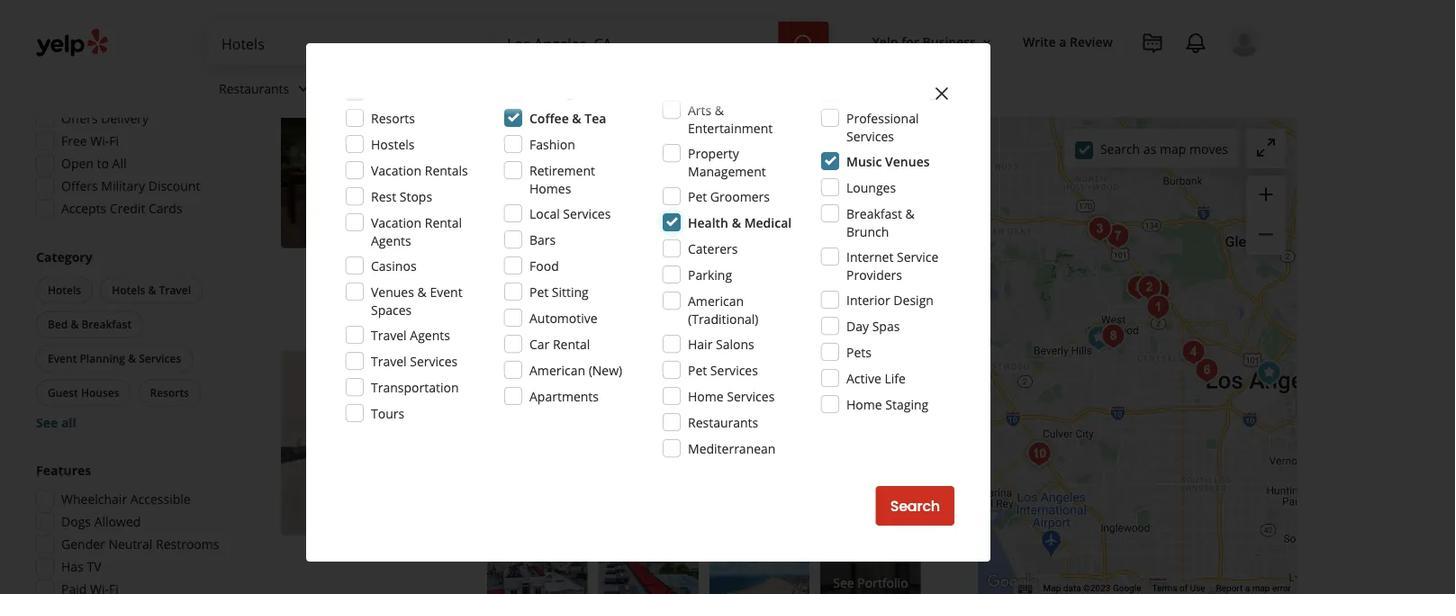 Task type: describe. For each thing, give the bounding box(es) containing it.
free
[[61, 132, 87, 150]]

local services
[[530, 205, 611, 222]]

previous image
[[288, 432, 310, 454]]

travel inside button
[[159, 283, 191, 298]]

accepts
[[61, 200, 107, 217]]

hilton los angeles/universal city image
[[1100, 218, 1136, 254]]

retirement
[[530, 162, 595, 179]]

event inside venues & event spaces
[[430, 283, 463, 300]]

user actions element
[[858, 23, 1286, 133]]

staging
[[886, 396, 929, 413]]

the prospect hollywood image
[[1132, 270, 1168, 306]]

hotels link
[[487, 146, 529, 164]]

wi-
[[90, 132, 109, 150]]

located
[[843, 218, 890, 235]]

venues inside venues & event spaces
[[371, 283, 414, 300]]

0 horizontal spatial in
[[688, 218, 699, 235]]

homes
[[530, 180, 571, 197]]

2 horizontal spatial in
[[893, 218, 904, 235]]

center
[[870, 462, 907, 479]]

previous image
[[288, 145, 310, 167]]

$$$$ button
[[174, 0, 220, 25]]

1 vertical spatial hotels button
[[36, 277, 93, 304]]

bed & breakfast
[[48, 317, 132, 332]]

tv
[[87, 558, 101, 576]]

24 chevron down v2 image
[[652, 78, 674, 99]]

little tokyo
[[536, 147, 604, 164]]

open for open to all
[[61, 155, 94, 172]]

0 vertical spatial little
[[536, 147, 565, 164]]

wheelchair accessible
[[61, 491, 191, 508]]

rest
[[371, 188, 396, 205]]

home down active
[[847, 396, 882, 413]]

doubletree by hilton hotel los angeles downtown image inside map region
[[1251, 355, 1288, 391]]

pet groomers
[[688, 188, 770, 205]]

& for breakfast
[[906, 205, 915, 222]]

travel agents
[[371, 327, 450, 344]]

dogs
[[61, 513, 91, 531]]

16 chevron down v2 image
[[980, 35, 994, 49]]

cards
[[149, 200, 182, 217]]

services inside "link"
[[382, 80, 430, 97]]

all for see
[[61, 414, 76, 431]]

hotel inside doubletree by hilton hotel los angeles downtown
[[682, 63, 731, 88]]

villa brasil motel image
[[1022, 436, 1058, 472]]

car rental
[[530, 336, 590, 353]]

search dialog
[[0, 0, 1456, 595]]

see for see portfolio
[[833, 574, 855, 591]]

coffee
[[530, 109, 569, 127]]

pet sitting
[[530, 283, 589, 300]]

hotel for sw beach hotel
[[579, 351, 628, 376]]

terms of use link
[[1153, 583, 1206, 594]]

the right at
[[678, 200, 698, 217]]

brunch
[[847, 223, 889, 240]]

view website link
[[792, 267, 921, 307]]

pet services
[[688, 362, 758, 379]]

pet for pet sitting
[[530, 283, 549, 300]]

dogs allowed
[[61, 513, 141, 531]]

magic castle hotel image
[[1121, 270, 1157, 306]]

sponsored results
[[259, 13, 393, 34]]

4.7 star rating image
[[487, 381, 585, 399]]

guest houses button
[[36, 380, 131, 407]]

beach for sw
[[519, 351, 574, 376]]

has tv
[[61, 558, 101, 576]]

a right "report"
[[1246, 583, 1250, 594]]

2.9 link
[[592, 117, 610, 136]]

map for error
[[1253, 583, 1271, 594]]

transportation
[[371, 379, 459, 396]]

beach for "sw
[[533, 462, 569, 479]]

doubletree by hilton hotel los angeles downtown
[[487, 63, 841, 114]]

restrooms
[[156, 536, 219, 553]]

home services inside "link"
[[343, 80, 430, 97]]

(24 reviews) link
[[613, 379, 683, 398]]

services down pet services
[[727, 388, 775, 405]]

4.7
[[592, 381, 610, 398]]

from inside "experience the best of la at the doubletree by hilton los angeles downtown, a full-service hotel in the heart of downtown. located in little tokyo and just a few blocks from the…"
[[703, 236, 732, 253]]

(new)
[[589, 362, 623, 379]]

vacation rentals
[[371, 162, 468, 179]]

view website
[[809, 277, 904, 297]]

services up just
[[563, 205, 611, 222]]

rest stops
[[371, 188, 432, 205]]

parking
[[688, 266, 732, 283]]

all for open
[[524, 175, 540, 192]]

sw
[[487, 351, 515, 376]]

terms
[[1153, 583, 1178, 594]]

rooftop
[[679, 498, 724, 515]]

tours
[[371, 405, 405, 422]]

gender neutral restrooms
[[61, 536, 219, 553]]

is
[[608, 462, 617, 479]]

bars,
[[829, 480, 858, 497]]

credit
[[110, 200, 145, 217]]

sw beach hotel
[[487, 351, 628, 376]]

24 chevron down v2 image for auto services link
[[567, 78, 588, 99]]

search for search
[[891, 496, 940, 517]]

of inside "sw beach hotel is hermosa's newest addition, located in the center of it all. we're steps away from the beach, restaurants, bars, and entertainment. our stunning rooftop event space…"
[[507, 480, 519, 497]]

music venues
[[847, 153, 930, 170]]

mediterranean
[[688, 440, 776, 457]]

angeles inside doubletree by hilton hotel los angeles downtown
[[771, 63, 841, 88]]

(590 reviews)
[[613, 119, 690, 136]]

offers for offers military discount
[[61, 177, 98, 195]]

a left full-
[[578, 218, 585, 235]]

search for search as map moves
[[1101, 140, 1141, 157]]

1 vertical spatial agents
[[410, 327, 450, 344]]

close image
[[931, 83, 953, 105]]

breakfast inside button
[[81, 317, 132, 332]]

24 chevron down v2 image for restaurants link
[[293, 78, 315, 99]]

a left "few"
[[628, 236, 635, 253]]

open to all
[[61, 155, 127, 172]]

downtown
[[487, 89, 585, 114]]

restaurants inside search dialog
[[688, 414, 759, 431]]

2 vertical spatial hotels button
[[487, 408, 529, 426]]

hotel normandie image
[[1176, 335, 1212, 371]]

caterers
[[688, 240, 738, 257]]

management
[[688, 163, 766, 180]]

"experience the best of la at the doubletree by hilton los angeles downtown, a full-service hotel in the heart of downtown. located in little tokyo and just a few blocks from the…"
[[507, 200, 904, 253]]

just
[[604, 236, 625, 253]]

& for arts
[[715, 101, 724, 118]]

downtown.
[[774, 218, 840, 235]]

travel services
[[371, 353, 458, 370]]

discount
[[148, 177, 200, 195]]

of up the…"
[[759, 218, 771, 235]]

free wi-fi
[[61, 132, 119, 150]]

of left use
[[1180, 583, 1188, 594]]

the up full-
[[580, 200, 599, 217]]

la
[[646, 200, 660, 217]]

entertainment.
[[507, 498, 595, 515]]

for
[[902, 33, 920, 50]]

error
[[1273, 583, 1292, 594]]

see all button
[[36, 414, 76, 431]]

the…"
[[735, 236, 769, 253]]

reviews) for hilton
[[642, 119, 690, 136]]

life
[[885, 370, 906, 387]]

hostels
[[371, 136, 415, 153]]

hotels up open all day
[[491, 148, 526, 163]]

sponsored
[[259, 13, 337, 34]]

zoom in image
[[1256, 184, 1277, 205]]

accessible
[[130, 491, 191, 508]]

internet service providers
[[847, 248, 939, 283]]

internet
[[847, 248, 894, 265]]

lounges
[[847, 179, 896, 196]]

& for venues
[[418, 283, 427, 300]]

see portfolio link
[[821, 533, 921, 595]]

the up caterers
[[702, 218, 721, 235]]

american (new)
[[530, 362, 623, 379]]

yelp for business
[[872, 33, 976, 50]]

0 horizontal spatial doubletree by hilton hotel los angeles downtown image
[[281, 63, 466, 248]]

the aster image
[[1141, 273, 1177, 309]]

group containing suggested
[[31, 58, 223, 223]]

military
[[101, 177, 145, 195]]

map for moves
[[1160, 140, 1187, 157]]

travel for travel services
[[371, 353, 407, 370]]

& for coffee
[[572, 109, 582, 127]]

from inside "sw beach hotel is hermosa's newest addition, located in the center of it all. we're steps away from the beach, restaurants, bars, and entertainment. our stunning rooftop event space…"
[[658, 480, 687, 497]]

0 vertical spatial tokyo
[[569, 147, 604, 164]]

doubletree inside "experience the best of la at the doubletree by hilton los angeles downtown, a full-service hotel in the heart of downtown. located in little tokyo and just a few blocks from the…"
[[701, 200, 770, 217]]

by inside "experience the best of la at the doubletree by hilton los angeles downtown, a full-service hotel in the heart of downtown. located in little tokyo and just a few blocks from the…"
[[773, 200, 787, 217]]



Task type: vqa. For each thing, say whether or not it's contained in the screenshot.
Sewing & Alterations
no



Task type: locate. For each thing, give the bounding box(es) containing it.
1 vertical spatial slideshow element
[[281, 351, 466, 536]]

0 vertical spatial hilton
[[622, 63, 678, 88]]

home up hostels
[[343, 80, 379, 97]]

sw beach hotel image
[[281, 351, 466, 536]]

from down health
[[703, 236, 732, 253]]

0 vertical spatial slideshow element
[[281, 63, 466, 248]]

1 horizontal spatial breakfast
[[847, 205, 903, 222]]

vacation down rest stops
[[371, 214, 422, 231]]

0 horizontal spatial venues
[[371, 283, 414, 300]]

american inside american (traditional)
[[688, 292, 744, 309]]

keyboard shortcuts image
[[1018, 585, 1033, 594]]

tokyo
[[569, 147, 604, 164], [539, 236, 575, 253]]

1 horizontal spatial 24 chevron down v2 image
[[567, 78, 588, 99]]

little inside "experience the best of la at the doubletree by hilton los angeles downtown, a full-service hotel in the heart of downtown. located in little tokyo and just a few blocks from the…"
[[507, 236, 536, 253]]

agents
[[371, 232, 411, 249], [410, 327, 450, 344]]

los up arts & entertainment
[[736, 63, 766, 88]]

1 horizontal spatial restaurants
[[688, 414, 759, 431]]

0 horizontal spatial see
[[36, 414, 58, 431]]

pet for pet groomers
[[688, 188, 707, 205]]

24 chevron down v2 image inside auto services link
[[567, 78, 588, 99]]

resorts
[[371, 109, 415, 127], [150, 386, 189, 400]]

open inside "group"
[[61, 155, 94, 172]]

google
[[1113, 583, 1142, 594]]

0 vertical spatial hotels button
[[487, 146, 529, 164]]

group containing features
[[31, 462, 223, 595]]

away
[[625, 480, 655, 497]]

offers for offers delivery
[[61, 110, 98, 127]]

1 vacation from the top
[[371, 162, 422, 179]]

hotels button down category
[[36, 277, 93, 304]]

notifications image
[[1185, 32, 1207, 54]]

1 vertical spatial vacation
[[371, 214, 422, 231]]

slideshow element for sw beach hotel
[[281, 351, 466, 536]]

a right write
[[1060, 33, 1067, 50]]

agents inside vacation rental agents
[[371, 232, 411, 249]]

search left as
[[1101, 140, 1141, 157]]

1 vertical spatial offers
[[61, 177, 98, 195]]

travel for travel agents
[[371, 327, 407, 344]]

hotel up 4.7 link
[[579, 351, 628, 376]]

& inside breakfast & brunch
[[906, 205, 915, 222]]

2 vertical spatial hotel
[[573, 462, 604, 479]]

0 vertical spatial doubletree
[[487, 63, 591, 88]]

space…"
[[763, 498, 811, 515]]

services up the coffee
[[515, 80, 563, 97]]

0 vertical spatial open
[[61, 155, 94, 172]]

venues & event spaces
[[371, 283, 463, 318]]

see portfolio
[[833, 574, 909, 591]]

1 horizontal spatial hilton
[[790, 200, 826, 217]]

guest houses
[[48, 386, 119, 400]]

1 vertical spatial little
[[507, 236, 536, 253]]

resorts up hostels
[[371, 109, 415, 127]]

reviews) right (24
[[635, 381, 683, 398]]

1 vertical spatial and
[[861, 480, 884, 497]]

1 horizontal spatial resorts
[[371, 109, 415, 127]]

rental up american (new)
[[553, 336, 590, 353]]

by up downtown.
[[773, 200, 787, 217]]

tea
[[585, 109, 607, 127]]

local
[[530, 205, 560, 222]]

0 horizontal spatial map
[[1160, 140, 1187, 157]]

24 chevron down v2 image
[[293, 78, 315, 99], [567, 78, 588, 99]]

0 vertical spatial venues
[[886, 153, 930, 170]]

rental for vacation rental agents
[[425, 214, 462, 231]]

event planning & services button
[[36, 345, 193, 372]]

reviews)
[[642, 119, 690, 136], [635, 381, 683, 398]]

arts
[[688, 101, 712, 118]]

projects image
[[1142, 32, 1164, 54]]

hotel inside "sw beach hotel is hermosa's newest addition, located in the center of it all. we're steps away from the beach, restaurants, bars, and entertainment. our stunning rooftop event space…"
[[573, 462, 604, 479]]

agents up travel services
[[410, 327, 450, 344]]

0 horizontal spatial 24 chevron down v2 image
[[293, 78, 315, 99]]

1 vertical spatial by
[[773, 200, 787, 217]]

hampton inn & suites los angeles/hollywood image
[[1141, 290, 1177, 326]]

and inside "experience the best of la at the doubletree by hilton los angeles downtown, a full-service hotel in the heart of downtown. located in little tokyo and just a few blocks from the…"
[[578, 236, 600, 253]]

offers up accepts
[[61, 177, 98, 195]]

services inside "professional services"
[[847, 127, 894, 145]]

2 vacation from the top
[[371, 214, 422, 231]]

0 vertical spatial event
[[430, 283, 463, 300]]

services up resorts button
[[139, 351, 181, 366]]

data
[[1064, 583, 1082, 594]]

in inside "sw beach hotel is hermosa's newest addition, located in the center of it all. we're steps away from the beach, restaurants, bars, and entertainment. our stunning rooftop event space…"
[[833, 462, 844, 479]]

restaurants up mediterranean
[[688, 414, 759, 431]]

1 vertical spatial american
[[530, 362, 586, 379]]

accepts credit cards
[[61, 200, 182, 217]]

0 vertical spatial breakfast
[[847, 205, 903, 222]]

tokyo down downtown,
[[539, 236, 575, 253]]

home services down pet services
[[688, 388, 775, 405]]

home services inside search dialog
[[688, 388, 775, 405]]

1 horizontal spatial doubletree
[[701, 200, 770, 217]]

day spas
[[847, 318, 900, 335]]

map
[[1160, 140, 1187, 157], [1253, 583, 1271, 594]]

hotels down category
[[48, 283, 81, 298]]

open for open all day
[[487, 175, 521, 192]]

1 horizontal spatial open
[[487, 175, 521, 192]]

yelp for business button
[[865, 25, 1002, 58]]

expand map image
[[1256, 137, 1277, 158]]

sw beach hotel link
[[487, 351, 628, 376]]

travel down spaces
[[371, 327, 407, 344]]

0 vertical spatial resorts
[[371, 109, 415, 127]]

1 vertical spatial hotel
[[579, 351, 628, 376]]

& down groomers
[[732, 214, 741, 231]]

hermosa's
[[620, 462, 683, 479]]

hilton inside "experience the best of la at the doubletree by hilton los angeles downtown, a full-service hotel in the heart of downtown. located in little tokyo and just a few blocks from the…"
[[790, 200, 826, 217]]

we're
[[553, 480, 587, 497]]

write
[[1023, 33, 1056, 50]]

1 horizontal spatial doubletree by hilton hotel los angeles downtown image
[[1251, 355, 1288, 391]]

beach inside "sw beach hotel is hermosa's newest addition, located in the center of it all. we're steps away from the beach, restaurants, bars, and entertainment. our stunning rooftop event space…"
[[533, 462, 569, 479]]

0 vertical spatial home services
[[343, 80, 430, 97]]

0 horizontal spatial american
[[530, 362, 586, 379]]

hair salons
[[688, 336, 755, 353]]

pet down "hair" at the bottom left of page
[[688, 362, 707, 379]]

travel down cards
[[159, 283, 191, 298]]

in right brunch at the right of the page
[[893, 218, 904, 235]]

all
[[524, 175, 540, 192], [61, 414, 76, 431]]

1 horizontal spatial angeles
[[853, 200, 899, 217]]

home inside home services "link"
[[343, 80, 379, 97]]

1 vertical spatial hilton
[[790, 200, 826, 217]]

1 slideshow element from the top
[[281, 63, 466, 248]]

reviews) down arts
[[642, 119, 690, 136]]

service
[[610, 218, 651, 235]]

(24 reviews)
[[613, 381, 683, 398]]

to
[[97, 155, 109, 172]]

car
[[530, 336, 550, 353]]

(590 reviews) link
[[613, 117, 690, 136]]

1 vertical spatial angeles
[[853, 200, 899, 217]]

0 vertical spatial restaurants
[[219, 80, 289, 97]]

vacation for vacation rentals
[[371, 162, 422, 179]]

1 horizontal spatial by
[[773, 200, 787, 217]]

american for american (new)
[[530, 362, 586, 379]]

professional
[[847, 109, 919, 127]]

gender
[[61, 536, 105, 553]]

(24
[[613, 381, 631, 398]]

los inside "experience the best of la at the doubletree by hilton los angeles downtown, a full-service hotel in the heart of downtown. located in little tokyo and just a few blocks from the…"
[[829, 200, 849, 217]]

resorts down event planning & services button
[[150, 386, 189, 400]]

hotel left is
[[573, 462, 604, 479]]

view
[[809, 277, 843, 297]]

food
[[530, 257, 559, 274]]

blocks
[[663, 236, 700, 253]]

of left the it
[[507, 480, 519, 497]]

group
[[31, 58, 223, 223], [1247, 176, 1286, 255], [32, 248, 223, 432], [31, 462, 223, 595]]

suggested
[[36, 59, 100, 76]]

map region
[[963, 0, 1424, 595]]

0 vertical spatial agents
[[371, 232, 411, 249]]

1 vertical spatial from
[[658, 480, 687, 497]]

pet for pet services
[[688, 362, 707, 379]]

hilton inside doubletree by hilton hotel los angeles downtown
[[622, 63, 678, 88]]

1 vertical spatial doubletree by hilton hotel los angeles downtown image
[[1251, 355, 1288, 391]]

doubletree by hilton hotel los angeles downtown image
[[281, 63, 466, 248], [1251, 355, 1288, 391]]

0 horizontal spatial resorts
[[150, 386, 189, 400]]

home down pet services
[[688, 388, 724, 405]]

& right arts
[[715, 101, 724, 118]]

0 horizontal spatial by
[[596, 63, 617, 88]]

0 vertical spatial angeles
[[771, 63, 841, 88]]

slideshow element for doubletree by hilton hotel los angeles downtown
[[281, 63, 466, 248]]

in up bars,
[[833, 462, 844, 479]]

addition,
[[732, 462, 783, 479]]

palihouse lobby lounge café & bar image
[[1081, 320, 1117, 356]]

angeles inside "experience the best of la at the doubletree by hilton los angeles downtown, a full-service hotel in the heart of downtown. located in little tokyo and just a few blocks from the…"
[[853, 200, 899, 217]]

vacation down hostels
[[371, 162, 422, 179]]

1 horizontal spatial los
[[829, 200, 849, 217]]

see for see all
[[36, 414, 58, 431]]

services inside button
[[139, 351, 181, 366]]

1 vertical spatial rental
[[553, 336, 590, 353]]

providers
[[847, 266, 903, 283]]

review
[[1070, 33, 1113, 50]]

& right planning
[[128, 351, 136, 366]]

vacation for vacation rental agents
[[371, 214, 422, 231]]

24 chevron down v2 image down sponsored at the top left of the page
[[293, 78, 315, 99]]

open down "hotels" link
[[487, 175, 521, 192]]

1 vertical spatial resorts
[[150, 386, 189, 400]]

hotel up arts
[[682, 63, 731, 88]]

search button
[[876, 486, 955, 526]]

slideshow element
[[281, 63, 466, 248], [281, 351, 466, 536]]

interior design
[[847, 291, 934, 309]]

1 horizontal spatial in
[[833, 462, 844, 479]]

& for health
[[732, 214, 741, 231]]

1 vertical spatial los
[[829, 200, 849, 217]]

home cleaning
[[847, 83, 937, 100]]

in up blocks
[[688, 218, 699, 235]]

stops
[[400, 188, 432, 205]]

services up transportation
[[410, 353, 458, 370]]

see inside "group"
[[36, 414, 58, 431]]

villa brasil motel image
[[1022, 436, 1058, 472]]

search inside search 'button'
[[891, 496, 940, 517]]

reviews) for hotel
[[635, 381, 683, 398]]

0 vertical spatial hotel
[[682, 63, 731, 88]]

breakfast
[[847, 205, 903, 222], [81, 317, 132, 332]]

1 horizontal spatial venues
[[886, 153, 930, 170]]

resorts inside search dialog
[[371, 109, 415, 127]]

report
[[1217, 583, 1243, 594]]

open down free on the top of page
[[61, 155, 94, 172]]

and down full-
[[578, 236, 600, 253]]

0 horizontal spatial home services
[[343, 80, 430, 97]]

and inside "sw beach hotel is hermosa's newest addition, located in the center of it all. we're steps away from the beach, restaurants, bars, and entertainment. our stunning rooftop event space…"
[[861, 480, 884, 497]]

& inside venues & event spaces
[[418, 283, 427, 300]]

american (traditional)
[[688, 292, 759, 327]]

active life
[[847, 370, 906, 387]]

few
[[639, 236, 660, 253]]

24 chevron down v2 image inside restaurants link
[[293, 78, 315, 99]]

2.9 star rating image
[[487, 119, 585, 137]]

steps
[[590, 480, 622, 497]]

0 vertical spatial and
[[578, 236, 600, 253]]

0 horizontal spatial search
[[891, 496, 940, 517]]

offers military discount
[[61, 177, 200, 195]]

bed
[[48, 317, 68, 332]]

1 vertical spatial reviews)
[[635, 381, 683, 398]]

fashion
[[530, 136, 575, 153]]

write a review
[[1023, 33, 1113, 50]]

0 horizontal spatial event
[[48, 351, 77, 366]]

and down center
[[861, 480, 884, 497]]

little down downtown,
[[507, 236, 536, 253]]

american up (traditional)
[[688, 292, 744, 309]]

downtown,
[[507, 218, 574, 235]]

home services link
[[329, 65, 470, 117]]

doubletree up downtown
[[487, 63, 591, 88]]

home
[[343, 80, 379, 97], [847, 83, 882, 100], [688, 388, 724, 405], [847, 396, 882, 413]]

& inside arts & entertainment
[[715, 101, 724, 118]]

& for bed
[[71, 317, 79, 332]]

zoom out image
[[1256, 224, 1277, 245]]

16 info v2 image
[[397, 16, 411, 30]]

1 horizontal spatial event
[[430, 283, 463, 300]]

0 horizontal spatial and
[[578, 236, 600, 253]]

health & medical
[[688, 214, 792, 231]]

0 vertical spatial search
[[1101, 140, 1141, 157]]

doubletree up 'heart'
[[701, 200, 770, 217]]

0 vertical spatial reviews)
[[642, 119, 690, 136]]

1 vertical spatial search
[[891, 496, 940, 517]]

rental inside vacation rental agents
[[425, 214, 462, 231]]

bars
[[530, 231, 556, 248]]

music
[[847, 153, 882, 170]]

stunning
[[625, 498, 676, 515]]

services up hostels
[[382, 80, 430, 97]]

hotels button up open all day
[[487, 146, 529, 164]]

event
[[727, 498, 760, 515]]

business
[[923, 33, 976, 50]]

1 vertical spatial beach
[[533, 462, 569, 479]]

map data ©2023 google
[[1044, 583, 1142, 594]]

& up the service
[[906, 205, 915, 222]]

home staging
[[847, 396, 929, 413]]

category
[[36, 249, 92, 266]]

& for hotels
[[148, 283, 156, 298]]

new seoul hotel image
[[1189, 353, 1225, 389]]

los up located
[[829, 200, 849, 217]]

1 horizontal spatial american
[[688, 292, 744, 309]]

rental down stops
[[425, 214, 462, 231]]

0 horizontal spatial los
[[736, 63, 766, 88]]

by inside doubletree by hilton hotel los angeles downtown
[[596, 63, 617, 88]]

business categories element
[[204, 65, 1261, 117]]

portfolio
[[858, 574, 909, 591]]

0 horizontal spatial breakfast
[[81, 317, 132, 332]]

venues up spaces
[[371, 283, 414, 300]]

1 horizontal spatial see
[[833, 574, 855, 591]]

a inside 'element'
[[1060, 33, 1067, 50]]

1 24 chevron down v2 image from the left
[[293, 78, 315, 99]]

beach,
[[713, 480, 752, 497]]

google image
[[983, 571, 1043, 595]]

2 vertical spatial pet
[[688, 362, 707, 379]]

0 horizontal spatial angeles
[[771, 63, 841, 88]]

american down car rental
[[530, 362, 586, 379]]

pet down food
[[530, 283, 549, 300]]

planning
[[80, 351, 125, 366]]

hilton up downtown.
[[790, 200, 826, 217]]

doubletree inside doubletree by hilton hotel los angeles downtown
[[487, 63, 591, 88]]

from down "hermosa's"
[[658, 480, 687, 497]]

breakfast up planning
[[81, 317, 132, 332]]

1 horizontal spatial home services
[[688, 388, 775, 405]]

1 vertical spatial breakfast
[[81, 317, 132, 332]]

& up event planning & services
[[148, 283, 156, 298]]

see down guest
[[36, 414, 58, 431]]

0 horizontal spatial open
[[61, 155, 94, 172]]

breakfast inside breakfast & brunch
[[847, 205, 903, 222]]

0 vertical spatial from
[[703, 236, 732, 253]]

0 vertical spatial los
[[736, 63, 766, 88]]

map right as
[[1160, 140, 1187, 157]]

service
[[897, 248, 939, 265]]

event up travel agents
[[430, 283, 463, 300]]

hotels down 4.7 star rating image
[[491, 410, 526, 425]]

restaurants link
[[204, 65, 329, 117]]

& left "tea"
[[572, 109, 582, 127]]

1 vertical spatial event
[[48, 351, 77, 366]]

salons
[[716, 336, 755, 353]]

event inside button
[[48, 351, 77, 366]]

hotel for "sw beach hotel is hermosa's newest addition, located in the center of it all. we're steps away from the beach, restaurants, bars, and entertainment. our stunning rooftop event space…"
[[573, 462, 604, 479]]

has
[[61, 558, 84, 576]]

travel down travel agents
[[371, 353, 407, 370]]

beach up 4.7 star rating image
[[519, 351, 574, 376]]

2 offers from the top
[[61, 177, 98, 195]]

see left the portfolio
[[833, 574, 855, 591]]

all down guest
[[61, 414, 76, 431]]

spas
[[873, 318, 900, 335]]

of left la at the left top of the page
[[631, 200, 642, 217]]

angeles up located
[[853, 200, 899, 217]]

features
[[36, 462, 91, 479]]

yelp
[[872, 33, 899, 50]]

1 horizontal spatial rental
[[553, 336, 590, 353]]

short stories hotel image
[[1096, 318, 1132, 354]]

rental for car rental
[[553, 336, 590, 353]]

beach up all.
[[533, 462, 569, 479]]

0 vertical spatial map
[[1160, 140, 1187, 157]]

services down the salons
[[711, 362, 758, 379]]

at
[[664, 200, 675, 217]]

2 vertical spatial travel
[[371, 353, 407, 370]]

map left error
[[1253, 583, 1271, 594]]

1 vertical spatial pet
[[530, 283, 549, 300]]

vacation inside vacation rental agents
[[371, 214, 422, 231]]

0 vertical spatial doubletree by hilton hotel los angeles downtown image
[[281, 63, 466, 248]]

auto services link
[[470, 65, 603, 117]]

& right bed
[[71, 317, 79, 332]]

american for american (traditional)
[[688, 292, 744, 309]]

0 vertical spatial see
[[36, 414, 58, 431]]

1 offers from the top
[[61, 110, 98, 127]]

search image
[[793, 33, 815, 55]]

home services
[[343, 80, 430, 97], [688, 388, 775, 405]]

0 vertical spatial all
[[524, 175, 540, 192]]

0 horizontal spatial from
[[658, 480, 687, 497]]

agents up "casinos"
[[371, 232, 411, 249]]

resorts inside button
[[150, 386, 189, 400]]

pet up health
[[688, 188, 707, 205]]

little up 'day'
[[536, 147, 565, 164]]

entertainment
[[688, 119, 773, 136]]

report a map error link
[[1217, 583, 1292, 594]]

tokyo down 2.9
[[569, 147, 604, 164]]

restaurants inside business categories element
[[219, 80, 289, 97]]

24 chevron down v2 image up coffee & tea
[[567, 78, 588, 99]]

1 horizontal spatial all
[[524, 175, 540, 192]]

el royale hotel studio city image
[[1082, 211, 1118, 247], [1082, 211, 1118, 247]]

restaurants,
[[755, 480, 826, 497]]

& up travel agents
[[418, 283, 427, 300]]

all inside "group"
[[61, 414, 76, 431]]

0 horizontal spatial doubletree
[[487, 63, 591, 88]]

0 vertical spatial by
[[596, 63, 617, 88]]

None search field
[[207, 22, 833, 65]]

2 slideshow element from the top
[[281, 351, 466, 536]]

home up professional on the top
[[847, 83, 882, 100]]

angeles down search icon
[[771, 63, 841, 88]]

1 vertical spatial home services
[[688, 388, 775, 405]]

the up bars,
[[847, 462, 866, 479]]

0 vertical spatial pet
[[688, 188, 707, 205]]

0 vertical spatial rental
[[425, 214, 462, 231]]

1 vertical spatial map
[[1253, 583, 1271, 594]]

use
[[1191, 583, 1206, 594]]

2 24 chevron down v2 image from the left
[[567, 78, 588, 99]]

tokyo inside "experience the best of la at the doubletree by hilton los angeles downtown, a full-service hotel in the heart of downtown. located in little tokyo and just a few blocks from the…"
[[539, 236, 575, 253]]

breakfast up brunch at the right of the page
[[847, 205, 903, 222]]

0 horizontal spatial rental
[[425, 214, 462, 231]]

the up rooftop
[[690, 480, 710, 497]]

hilton up (590 reviews) link
[[622, 63, 678, 88]]

los inside doubletree by hilton hotel los angeles downtown
[[736, 63, 766, 88]]

venues down "professional services"
[[886, 153, 930, 170]]

services down professional on the top
[[847, 127, 894, 145]]

home services up hostels
[[343, 80, 430, 97]]

group containing category
[[32, 248, 223, 432]]

hotels inside button
[[112, 283, 145, 298]]

doubletree by hilton hotel los angeles downtown link
[[487, 63, 841, 114]]

1 vertical spatial tokyo
[[539, 236, 575, 253]]

"sw
[[507, 462, 530, 479]]

by up "tea"
[[596, 63, 617, 88]]

see all
[[36, 414, 76, 431]]

beach
[[519, 351, 574, 376], [533, 462, 569, 479]]

event up guest
[[48, 351, 77, 366]]

1 vertical spatial doubletree
[[701, 200, 770, 217]]

next image
[[437, 145, 459, 167]]

0 vertical spatial beach
[[519, 351, 574, 376]]



